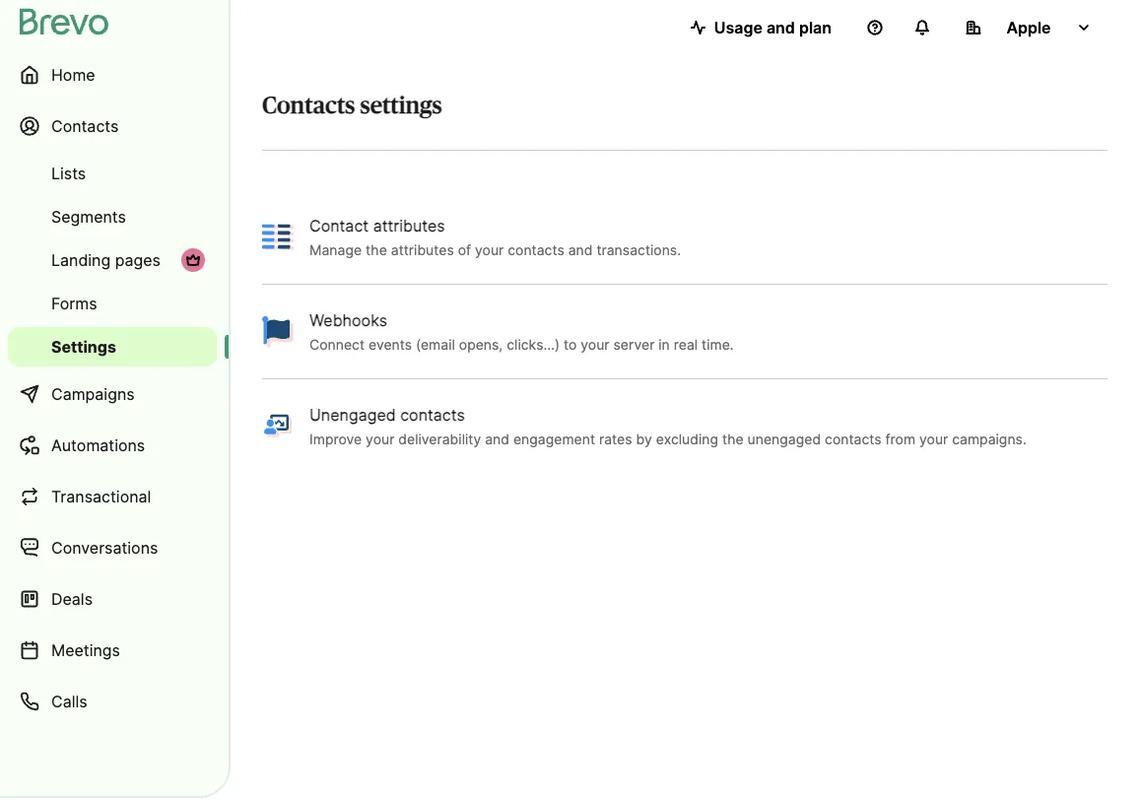 Task type: vqa. For each thing, say whether or not it's contained in the screenshot.
Folde1 (0/1) dropdown button
no



Task type: locate. For each thing, give the bounding box(es) containing it.
contacts up lists
[[51, 116, 119, 136]]

contacts right of
[[508, 241, 565, 258]]

contacts left from
[[825, 431, 882, 447]]

events
[[369, 336, 412, 353]]

attributes
[[373, 216, 445, 235], [391, 241, 454, 258]]

webhooks connect events (email opens, clicks…) to your server in real time.
[[310, 310, 734, 353]]

contacts
[[262, 95, 355, 118], [51, 116, 119, 136]]

calls
[[51, 692, 87, 711]]

2 vertical spatial contacts
[[825, 431, 882, 447]]

landing pages link
[[8, 241, 217, 280]]

your
[[475, 241, 504, 258], [581, 336, 610, 353], [366, 431, 395, 447], [920, 431, 949, 447]]

contacts inside contact attributes manage the attributes of your contacts and transactions.
[[508, 241, 565, 258]]

conversations link
[[8, 524, 217, 572]]

2 horizontal spatial and
[[767, 18, 796, 37]]

settings
[[360, 95, 442, 118]]

attributes right contact
[[373, 216, 445, 235]]

usage and plan
[[714, 18, 832, 37]]

0 horizontal spatial and
[[485, 431, 510, 447]]

contacts link
[[8, 103, 217, 150]]

attributes left of
[[391, 241, 454, 258]]

your inside contact attributes manage the attributes of your contacts and transactions.
[[475, 241, 504, 258]]

0 vertical spatial the
[[366, 241, 387, 258]]

contacts left the settings
[[262, 95, 355, 118]]

clicks…)
[[507, 336, 560, 353]]

2 horizontal spatial contacts
[[825, 431, 882, 447]]

improve
[[310, 431, 362, 447]]

campaigns link
[[8, 371, 217, 418]]

opens,
[[459, 336, 503, 353]]

your right of
[[475, 241, 504, 258]]

your down unengaged
[[366, 431, 395, 447]]

unengaged contacts improve your deliverability and engagement rates by excluding the unengaged contacts from your campaigns.
[[310, 405, 1027, 447]]

and left plan
[[767, 18, 796, 37]]

campaigns.
[[953, 431, 1027, 447]]

landing pages
[[51, 250, 161, 270]]

your right "to"
[[581, 336, 610, 353]]

your right from
[[920, 431, 949, 447]]

calls link
[[8, 678, 217, 726]]

2 vertical spatial and
[[485, 431, 510, 447]]

segments
[[51, 207, 126, 226]]

left___rvooi image
[[185, 252, 201, 268]]

campaigns
[[51, 384, 135, 404]]

1 vertical spatial the
[[723, 431, 744, 447]]

0 horizontal spatial contacts
[[400, 405, 465, 424]]

and left transactions.
[[569, 241, 593, 258]]

1 vertical spatial and
[[569, 241, 593, 258]]

and
[[767, 18, 796, 37], [569, 241, 593, 258], [485, 431, 510, 447]]

real
[[674, 336, 698, 353]]

time.
[[702, 336, 734, 353]]

0 vertical spatial contacts
[[508, 241, 565, 258]]

and inside 'unengaged contacts improve your deliverability and engagement rates by excluding the unengaged contacts from your campaigns.'
[[485, 431, 510, 447]]

0 horizontal spatial the
[[366, 241, 387, 258]]

contact attributes manage the attributes of your contacts and transactions.
[[310, 216, 681, 258]]

contacts
[[508, 241, 565, 258], [400, 405, 465, 424], [825, 431, 882, 447]]

of
[[458, 241, 471, 258]]

contacts for contacts settings
[[262, 95, 355, 118]]

the right manage
[[366, 241, 387, 258]]

0 vertical spatial and
[[767, 18, 796, 37]]

connect
[[310, 336, 365, 353]]

unengaged
[[310, 405, 396, 424]]

lists
[[51, 164, 86, 183]]

from
[[886, 431, 916, 447]]

the right excluding
[[723, 431, 744, 447]]

1 horizontal spatial the
[[723, 431, 744, 447]]

forms link
[[8, 284, 217, 323]]

plan
[[799, 18, 832, 37]]

1 horizontal spatial contacts
[[508, 241, 565, 258]]

1 horizontal spatial and
[[569, 241, 593, 258]]

1 vertical spatial attributes
[[391, 241, 454, 258]]

0 horizontal spatial contacts
[[51, 116, 119, 136]]

meetings link
[[8, 627, 217, 674]]

the
[[366, 241, 387, 258], [723, 431, 744, 447]]

and left the engagement
[[485, 431, 510, 447]]

contacts up deliverability
[[400, 405, 465, 424]]

deals
[[51, 590, 93, 609]]

home
[[51, 65, 95, 84]]

1 horizontal spatial contacts
[[262, 95, 355, 118]]

1 vertical spatial contacts
[[400, 405, 465, 424]]

settings link
[[8, 327, 217, 367]]



Task type: describe. For each thing, give the bounding box(es) containing it.
your inside webhooks connect events (email opens, clicks…) to your server in real time.
[[581, 336, 610, 353]]

contact
[[310, 216, 369, 235]]

engagement
[[514, 431, 595, 447]]

usage and plan button
[[675, 8, 848, 47]]

in
[[659, 336, 670, 353]]

0 vertical spatial attributes
[[373, 216, 445, 235]]

pages
[[115, 250, 161, 270]]

automations link
[[8, 422, 217, 469]]

landing
[[51, 250, 111, 270]]

manage
[[310, 241, 362, 258]]

(email
[[416, 336, 455, 353]]

unengaged
[[748, 431, 821, 447]]

conversations
[[51, 538, 158, 558]]

meetings
[[51, 641, 120, 660]]

to
[[564, 336, 577, 353]]

contacts settings
[[262, 95, 442, 118]]

apple
[[1007, 18, 1052, 37]]

by
[[636, 431, 652, 447]]

settings
[[51, 337, 116, 356]]

contacts for contacts
[[51, 116, 119, 136]]

webhooks
[[310, 310, 388, 330]]

and inside button
[[767, 18, 796, 37]]

automations
[[51, 436, 145, 455]]

the inside contact attributes manage the attributes of your contacts and transactions.
[[366, 241, 387, 258]]

usage
[[714, 18, 763, 37]]

apple button
[[950, 8, 1108, 47]]

transactions.
[[597, 241, 681, 258]]

excluding
[[656, 431, 719, 447]]

lists link
[[8, 154, 217, 193]]

rates
[[599, 431, 633, 447]]

the inside 'unengaged contacts improve your deliverability and engagement rates by excluding the unengaged contacts from your campaigns.'
[[723, 431, 744, 447]]

transactional link
[[8, 473, 217, 521]]

and inside contact attributes manage the attributes of your contacts and transactions.
[[569, 241, 593, 258]]

transactional
[[51, 487, 151, 506]]

segments link
[[8, 197, 217, 237]]

deals link
[[8, 576, 217, 623]]

server
[[614, 336, 655, 353]]

forms
[[51, 294, 97, 313]]

deliverability
[[399, 431, 481, 447]]

home link
[[8, 51, 217, 99]]



